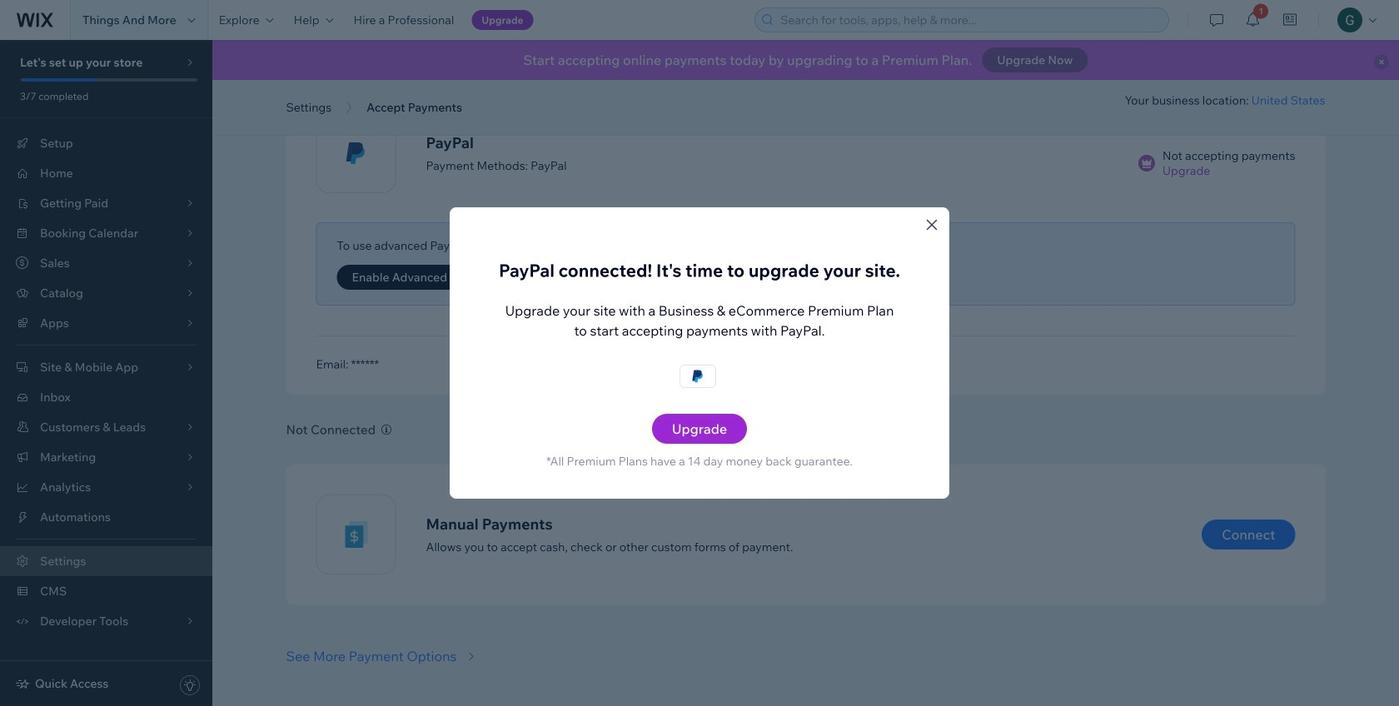 Task type: locate. For each thing, give the bounding box(es) containing it.
alert
[[212, 40, 1400, 80]]

sidebar element
[[0, 40, 212, 707]]

Search for tools, apps, help & more... field
[[776, 8, 1164, 32]]



Task type: describe. For each thing, give the bounding box(es) containing it.
paypal image
[[681, 368, 716, 385]]



Task type: vqa. For each thing, say whether or not it's contained in the screenshot.
"Search for tools, apps, help & more..." field at top
yes



